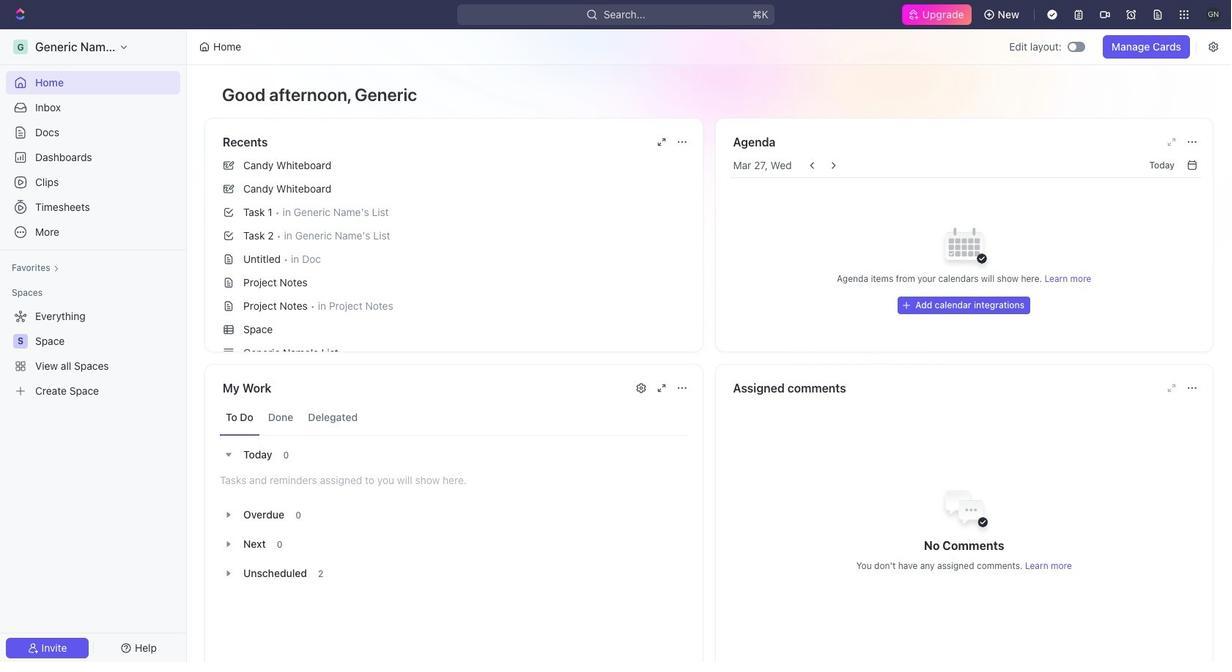 Task type: vqa. For each thing, say whether or not it's contained in the screenshot.
GUESTS inside the Guests must be given full access (no permissions)
no



Task type: describe. For each thing, give the bounding box(es) containing it.
space, , element
[[13, 334, 28, 349]]

sidebar navigation
[[0, 29, 190, 663]]

generic name's workspace, , element
[[13, 40, 28, 54]]



Task type: locate. For each thing, give the bounding box(es) containing it.
tree inside 'sidebar' navigation
[[6, 305, 180, 403]]

tab list
[[220, 400, 688, 436]]

tree
[[6, 305, 180, 403]]



